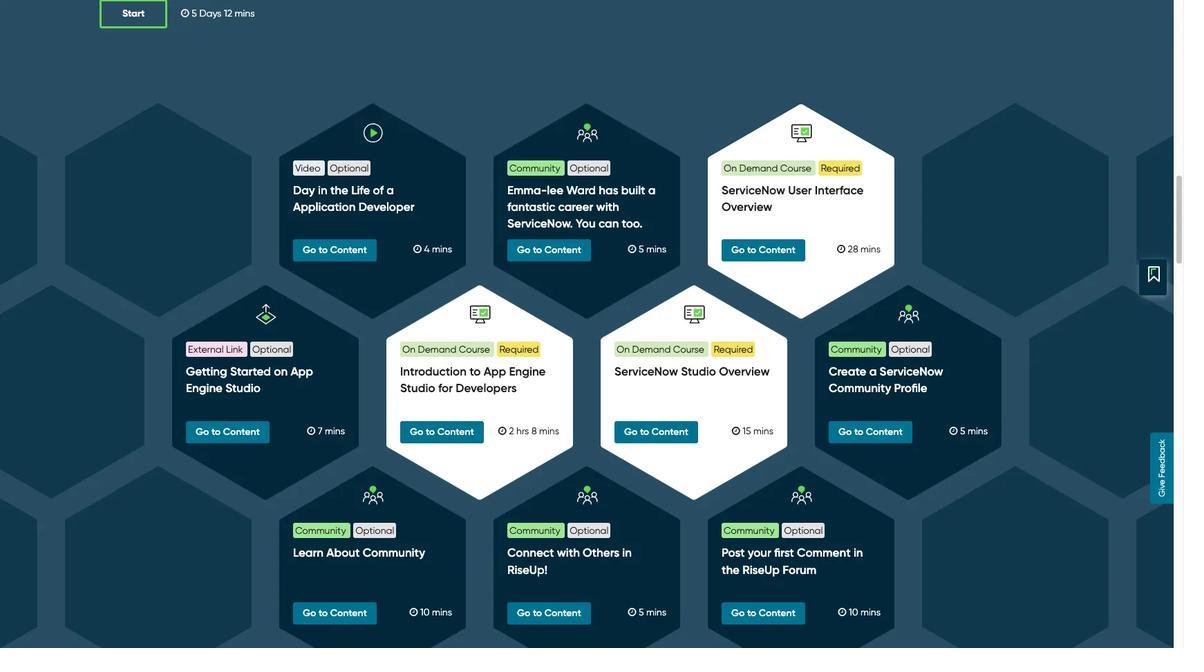 Task type: locate. For each thing, give the bounding box(es) containing it.
go to content button down the create a servicenow community profile
[[829, 421, 913, 443]]

servicenow studio overview
[[615, 365, 770, 378]]

to
[[319, 244, 328, 256], [533, 244, 543, 256], [748, 244, 757, 256], [470, 365, 481, 378], [212, 426, 221, 438], [426, 426, 435, 438], [640, 426, 650, 438], [855, 426, 864, 438], [319, 607, 328, 619], [533, 607, 543, 619], [748, 607, 757, 619]]

go to content button for lee
[[508, 239, 591, 262]]

user
[[789, 183, 813, 197]]

go for learn about community
[[303, 607, 316, 619]]

go to content button for started
[[186, 421, 270, 443]]

studio
[[682, 365, 717, 378], [226, 381, 261, 395], [401, 381, 436, 395]]

too.
[[622, 217, 643, 230]]

optional up the first
[[785, 525, 823, 536]]

video
[[295, 162, 321, 173]]

go to content
[[303, 244, 367, 256], [517, 244, 582, 256], [732, 244, 796, 256], [196, 426, 260, 438], [410, 426, 474, 438], [625, 426, 689, 438], [839, 426, 903, 438], [303, 607, 367, 619], [517, 607, 582, 619], [732, 607, 796, 619]]

clock o image for introduction to app engine studio for developers
[[499, 426, 507, 435]]

studio down the servicenow studio overview icon
[[682, 365, 717, 378]]

7 mins
[[316, 425, 345, 436]]

post your first comment in the riseup forum image
[[792, 485, 813, 506]]

10 mins for learn about community
[[418, 607, 452, 618]]

0 vertical spatial overview
[[722, 200, 773, 214]]

to for life
[[319, 244, 328, 256]]

developers
[[456, 381, 517, 395]]

hrs
[[517, 425, 529, 436]]

content down servicenow user interface overview element
[[759, 244, 796, 256]]

go to content down 'learn about community' "element"
[[303, 607, 367, 619]]

0 horizontal spatial engine
[[186, 381, 223, 395]]

studio down started
[[226, 381, 261, 395]]

with
[[597, 200, 620, 214], [557, 546, 580, 560]]

to down the create a servicenow community profile
[[855, 426, 864, 438]]

has
[[599, 183, 619, 197]]

optional up the others
[[570, 525, 609, 536]]

clock o image left days at the top of page
[[181, 8, 189, 18]]

a
[[387, 183, 394, 197], [649, 183, 656, 197], [870, 365, 877, 378]]

content down servicenow.
[[545, 244, 582, 256]]

2 horizontal spatial a
[[870, 365, 877, 378]]

go to content down servicenow user interface overview element
[[732, 244, 796, 256]]

mins
[[235, 7, 255, 19], [432, 244, 452, 255], [647, 244, 667, 255], [861, 244, 881, 255], [325, 425, 345, 436], [540, 425, 560, 436], [754, 425, 774, 436], [968, 425, 989, 436], [432, 607, 452, 618], [647, 607, 667, 618], [861, 607, 881, 618]]

the inside post your first comment in the riseup forum
[[722, 563, 740, 577]]

link
[[226, 344, 243, 355]]

introduction to app engine studio for developers
[[401, 365, 546, 395]]

content down for
[[438, 426, 474, 438]]

clock o image for learn about community
[[410, 607, 418, 617]]

go to content button down servicenow.
[[508, 239, 591, 262]]

with left the others
[[557, 546, 580, 560]]

optional for life
[[330, 162, 369, 173]]

clock o image for day in the life of a application developer
[[414, 244, 422, 254]]

with inside emma-lee ward has built a fantastic career with servicenow. you can too.
[[597, 200, 620, 214]]

clock o image for emma-lee ward has built a fantastic career with servicenow. you can too.
[[628, 244, 637, 254]]

0 horizontal spatial 10 mins
[[418, 607, 452, 618]]

on for servicenow studio overview
[[617, 344, 630, 355]]

required
[[821, 162, 861, 173], [500, 344, 539, 355], [714, 344, 754, 355]]

1 vertical spatial with
[[557, 546, 580, 560]]

getting
[[186, 365, 227, 378]]

on
[[724, 162, 737, 173], [403, 344, 416, 355], [617, 344, 630, 355]]

go to content button down getting started on app engine studio
[[186, 421, 270, 443]]

community optional up about
[[295, 525, 395, 536]]

optional up on in the left bottom of the page
[[253, 344, 291, 355]]

to down learn
[[319, 607, 328, 619]]

day in the life of a application developer
[[293, 183, 415, 214]]

go to content button down for
[[401, 421, 484, 443]]

5 days 12 mins
[[189, 7, 255, 19]]

clock o image down 'too.'
[[628, 244, 637, 254]]

create a servicenow community profile element
[[829, 363, 989, 414]]

go to content button for studio
[[615, 421, 699, 443]]

servicenow inside "servicenow user interface overview"
[[722, 183, 786, 197]]

0 horizontal spatial a
[[387, 183, 394, 197]]

servicenow studio overview image
[[685, 304, 706, 324]]

2 10 mins from the left
[[847, 607, 881, 618]]

comment
[[798, 546, 851, 560]]

a for of
[[387, 183, 394, 197]]

0 horizontal spatial required
[[500, 344, 539, 355]]

content down the create a servicenow community profile element
[[867, 426, 903, 438]]

community
[[510, 162, 561, 173], [831, 344, 882, 355], [829, 381, 892, 395], [295, 525, 346, 536], [510, 525, 561, 536], [724, 525, 775, 536], [363, 546, 425, 560]]

a for built
[[649, 183, 656, 197]]

go to content down getting started on app engine studio
[[196, 426, 260, 438]]

demand for to
[[418, 344, 457, 355]]

go to content button down application
[[293, 239, 377, 262]]

to down the getting
[[212, 426, 221, 438]]

community optional up connect with others in riseup!
[[510, 525, 609, 536]]

demand
[[740, 162, 778, 173], [418, 344, 457, 355], [633, 344, 671, 355]]

post your first comment in the riseup forum
[[722, 546, 864, 577]]

0 vertical spatial engine
[[509, 365, 546, 378]]

on demand course required up "user"
[[724, 162, 861, 173]]

emma-lee ward has built a fantastic career with servicenow. you can too. image
[[578, 122, 598, 143]]

clock o image left '7'
[[307, 426, 316, 435]]

a right create
[[870, 365, 877, 378]]

go to content for studio
[[625, 426, 689, 438]]

application
[[293, 200, 356, 214]]

1 horizontal spatial on
[[617, 344, 630, 355]]

go to content down for
[[410, 426, 474, 438]]

mins for post your first comment in the riseup forum
[[861, 607, 881, 618]]

required up servicenow studio overview
[[714, 344, 754, 355]]

community optional for a
[[831, 344, 931, 355]]

go to content down application
[[303, 244, 367, 256]]

content down servicenow studio overview element
[[652, 426, 689, 438]]

riseup
[[743, 563, 780, 577]]

in right comment
[[854, 546, 864, 560]]

clock o image for create a servicenow community profile
[[950, 426, 958, 435]]

go for connect with others in riseup!
[[517, 607, 531, 619]]

1 horizontal spatial required
[[714, 344, 754, 355]]

content for started
[[223, 426, 260, 438]]

clock o image for post your first comment in the riseup forum
[[839, 607, 847, 617]]

go to content button down 'learn about community' "element"
[[293, 602, 377, 625]]

5 for create a servicenow community profile
[[961, 425, 966, 436]]

clock o image for getting started on app engine studio
[[307, 426, 316, 435]]

app
[[291, 365, 313, 378], [484, 365, 507, 378]]

servicenow user interface overview
[[722, 183, 864, 214]]

community optional for lee
[[510, 162, 609, 173]]

clock o image left 15
[[732, 426, 741, 435]]

0 horizontal spatial course
[[459, 344, 490, 355]]

with inside connect with others in riseup!
[[557, 546, 580, 560]]

ward
[[567, 183, 596, 197]]

video optional
[[295, 162, 369, 173]]

go for create a servicenow community profile
[[839, 426, 853, 438]]

emma-
[[508, 183, 547, 197]]

0 horizontal spatial 10
[[421, 607, 430, 618]]

to down riseup!
[[533, 607, 543, 619]]

community optional for with
[[510, 525, 609, 536]]

1 horizontal spatial 10
[[849, 607, 859, 618]]

2 horizontal spatial course
[[781, 162, 812, 173]]

to down introduction
[[426, 426, 435, 438]]

2 horizontal spatial studio
[[682, 365, 717, 378]]

servicenow for servicenow user interface overview
[[722, 183, 786, 197]]

go to content button down riseup!
[[508, 602, 591, 625]]

5 mins for emma-lee ward has built a fantastic career with servicenow. you can too.
[[637, 244, 667, 255]]

a inside day in the life of a application developer
[[387, 183, 394, 197]]

1 horizontal spatial in
[[623, 546, 632, 560]]

community up create
[[831, 344, 882, 355]]

community up "emma-"
[[510, 162, 561, 173]]

riseup!
[[508, 563, 548, 577]]

2 app from the left
[[484, 365, 507, 378]]

10 mins
[[418, 607, 452, 618], [847, 607, 881, 618]]

community down create
[[829, 381, 892, 395]]

community optional up lee
[[510, 162, 609, 173]]

go to content down riseup!
[[517, 607, 582, 619]]

clock o image down connect with others in riseup! element on the bottom of page
[[628, 607, 637, 617]]

go to content button down riseup
[[722, 602, 806, 625]]

course up "user"
[[781, 162, 812, 173]]

2 horizontal spatial servicenow
[[880, 365, 944, 378]]

10
[[421, 607, 430, 618], [849, 607, 859, 618]]

1 10 from the left
[[421, 607, 430, 618]]

1 horizontal spatial a
[[649, 183, 656, 197]]

1 horizontal spatial 10 mins
[[847, 607, 881, 618]]

28
[[849, 244, 859, 255]]

app inside getting started on app engine studio
[[291, 365, 313, 378]]

content for your
[[759, 607, 796, 619]]

content down riseup
[[759, 607, 796, 619]]

clock o image for connect with others in riseup!
[[628, 607, 637, 617]]

content for lee
[[545, 244, 582, 256]]

1 horizontal spatial studio
[[401, 381, 436, 395]]

1 vertical spatial overview
[[720, 365, 770, 378]]

1 horizontal spatial demand
[[633, 344, 671, 355]]

go to content button for in
[[293, 239, 377, 262]]

0 vertical spatial the
[[331, 183, 349, 197]]

1 horizontal spatial app
[[484, 365, 507, 378]]

go to content for to
[[410, 426, 474, 438]]

optional for has
[[570, 162, 609, 173]]

studio down introduction
[[401, 381, 436, 395]]

0 horizontal spatial in
[[318, 183, 328, 197]]

community for post your first comment in the riseup forum
[[724, 525, 775, 536]]

1 10 mins from the left
[[418, 607, 452, 618]]

built
[[622, 183, 646, 197]]

community optional up the first
[[724, 525, 823, 536]]

community up "your"
[[724, 525, 775, 536]]

10 for learn about community
[[421, 607, 430, 618]]

go for day in the life of a application developer
[[303, 244, 316, 256]]

5 down the create a servicenow community profile element
[[961, 425, 966, 436]]

learn
[[293, 546, 324, 560]]

servicenow.
[[508, 217, 573, 230]]

optional
[[330, 162, 369, 173], [570, 162, 609, 173], [253, 344, 291, 355], [892, 344, 931, 355], [356, 525, 395, 536], [570, 525, 609, 536], [785, 525, 823, 536]]

content for with
[[545, 607, 582, 619]]

go to content down the create a servicenow community profile
[[839, 426, 903, 438]]

servicenow user interface overview element
[[722, 182, 881, 233]]

go to content down servicenow.
[[517, 244, 582, 256]]

to up developers
[[470, 365, 481, 378]]

1 horizontal spatial the
[[722, 563, 740, 577]]

app up developers
[[484, 365, 507, 378]]

the left life
[[331, 183, 349, 197]]

servicenow
[[722, 183, 786, 197], [615, 365, 679, 378], [880, 365, 944, 378]]

content
[[330, 244, 367, 256], [545, 244, 582, 256], [759, 244, 796, 256], [223, 426, 260, 438], [438, 426, 474, 438], [652, 426, 689, 438], [867, 426, 903, 438], [330, 607, 367, 619], [545, 607, 582, 619], [759, 607, 796, 619]]

to down servicenow.
[[533, 244, 543, 256]]

go to content button down servicenow studio overview element
[[615, 421, 699, 443]]

go to content button for a
[[829, 421, 913, 443]]

others
[[583, 546, 620, 560]]

0 horizontal spatial the
[[331, 183, 349, 197]]

5 mins
[[637, 244, 667, 255], [958, 425, 989, 436], [637, 607, 667, 618]]

0 horizontal spatial servicenow
[[615, 365, 679, 378]]

go to content for user
[[732, 244, 796, 256]]

go to content button for with
[[508, 602, 591, 625]]

in
[[318, 183, 328, 197], [623, 546, 632, 560], [854, 546, 864, 560]]

required up developers
[[500, 344, 539, 355]]

community right about
[[363, 546, 425, 560]]

clock o image
[[414, 244, 422, 254], [838, 244, 846, 254], [499, 426, 507, 435], [732, 426, 741, 435], [410, 607, 418, 617], [628, 607, 637, 617], [839, 607, 847, 617]]

0 vertical spatial with
[[597, 200, 620, 214]]

to down riseup
[[748, 607, 757, 619]]

0 horizontal spatial on
[[403, 344, 416, 355]]

engine up developers
[[509, 365, 546, 378]]

required up interface
[[821, 162, 861, 173]]

1 horizontal spatial engine
[[509, 365, 546, 378]]

in up application
[[318, 183, 328, 197]]

optional up 'ward'
[[570, 162, 609, 173]]

go
[[303, 244, 316, 256], [517, 244, 531, 256], [732, 244, 745, 256], [196, 426, 209, 438], [410, 426, 424, 438], [625, 426, 638, 438], [839, 426, 853, 438], [303, 607, 316, 619], [517, 607, 531, 619], [732, 607, 745, 619]]

in right the others
[[623, 546, 632, 560]]

content down getting started on app engine studio element
[[223, 426, 260, 438]]

2 vertical spatial 5 mins
[[637, 607, 667, 618]]

mins for day in the life of a application developer
[[432, 244, 452, 255]]

go to content for a
[[839, 426, 903, 438]]

course
[[781, 162, 812, 173], [459, 344, 490, 355], [674, 344, 705, 355]]

community optional
[[510, 162, 609, 173], [831, 344, 931, 355], [295, 525, 395, 536], [510, 525, 609, 536], [724, 525, 823, 536]]

clock o image left 4
[[414, 244, 422, 254]]

overview
[[722, 200, 773, 214], [720, 365, 770, 378]]

optional up life
[[330, 162, 369, 173]]

mins for servicenow user interface overview
[[861, 244, 881, 255]]

0 horizontal spatial with
[[557, 546, 580, 560]]

clock o image
[[181, 8, 189, 18], [628, 244, 637, 254], [307, 426, 316, 435], [950, 426, 958, 435]]

5 down connect with others in riseup! element on the bottom of page
[[639, 607, 644, 618]]

the down 'post'
[[722, 563, 740, 577]]

5 mins for connect with others in riseup!
[[637, 607, 667, 618]]

with down has
[[597, 200, 620, 214]]

community inside the create a servicenow community profile
[[829, 381, 892, 395]]

2 horizontal spatial required
[[821, 162, 861, 173]]

studio inside introduction to app engine studio for developers
[[401, 381, 436, 395]]

required for interface
[[821, 162, 861, 173]]

on demand course required
[[724, 162, 861, 173], [403, 344, 539, 355], [617, 344, 754, 355]]

introduction to app engine studio for developers image
[[470, 304, 491, 324]]

go to content for your
[[732, 607, 796, 619]]

1 horizontal spatial course
[[674, 344, 705, 355]]

engine down the getting
[[186, 381, 223, 395]]

start button
[[100, 0, 168, 29]]

go to content down servicenow studio overview element
[[625, 426, 689, 438]]

the
[[331, 183, 349, 197], [722, 563, 740, 577]]

demand for user
[[740, 162, 778, 173]]

1 app from the left
[[291, 365, 313, 378]]

clock o image down "post your first comment in the riseup forum" element
[[839, 607, 847, 617]]

0 vertical spatial 5 mins
[[637, 244, 667, 255]]

go to content for about
[[303, 607, 367, 619]]

5 for emma-lee ward has built a fantastic career with servicenow. you can too.
[[639, 244, 644, 255]]

1 vertical spatial 5 mins
[[958, 425, 989, 436]]

to down servicenow user interface overview element
[[748, 244, 757, 256]]

5 down 'too.'
[[639, 244, 644, 255]]

engine
[[509, 365, 546, 378], [186, 381, 223, 395]]

0 horizontal spatial app
[[291, 365, 313, 378]]

15
[[743, 425, 752, 436]]

community optional up the create a servicenow community profile
[[831, 344, 931, 355]]

5
[[192, 7, 197, 19], [639, 244, 644, 255], [961, 425, 966, 436], [639, 607, 644, 618]]

fantastic
[[508, 200, 556, 214]]

content down 'learn about community' "element"
[[330, 607, 367, 619]]

to for app
[[212, 426, 221, 438]]

servicenow studio overview element
[[615, 363, 774, 414]]

1 vertical spatial the
[[722, 563, 740, 577]]

1 vertical spatial engine
[[186, 381, 223, 395]]

demand up "servicenow user interface overview"
[[740, 162, 778, 173]]

content for a
[[867, 426, 903, 438]]

2 horizontal spatial demand
[[740, 162, 778, 173]]

mins for create a servicenow community profile
[[968, 425, 989, 436]]

a right built
[[649, 183, 656, 197]]

learn about community image
[[363, 485, 384, 506]]

10 down comment
[[849, 607, 859, 618]]

0 horizontal spatial demand
[[418, 344, 457, 355]]

clock o image down the create a servicenow community profile element
[[950, 426, 958, 435]]

go for servicenow user interface overview
[[732, 244, 745, 256]]

studio inside getting started on app engine studio
[[226, 381, 261, 395]]

a right of
[[387, 183, 394, 197]]

course up servicenow studio overview
[[674, 344, 705, 355]]

2 horizontal spatial in
[[854, 546, 864, 560]]

community optional for your
[[724, 525, 823, 536]]

the inside day in the life of a application developer
[[331, 183, 349, 197]]

2 horizontal spatial on
[[724, 162, 737, 173]]

content down connect with others in riseup! element on the bottom of page
[[545, 607, 582, 619]]

clock o image down 'learn about community' "element"
[[410, 607, 418, 617]]

go to content button down servicenow user interface overview element
[[722, 239, 806, 262]]

0 horizontal spatial studio
[[226, 381, 261, 395]]

1 horizontal spatial servicenow
[[722, 183, 786, 197]]

go to content button
[[293, 239, 377, 262], [508, 239, 591, 262], [722, 239, 806, 262], [186, 421, 270, 443], [401, 421, 484, 443], [615, 421, 699, 443], [829, 421, 913, 443], [293, 602, 377, 625], [508, 602, 591, 625], [722, 602, 806, 625]]

on for servicenow user interface overview
[[724, 162, 737, 173]]

go for servicenow studio overview
[[625, 426, 638, 438]]

go to content down riseup
[[732, 607, 796, 619]]

to for in
[[533, 607, 543, 619]]

on demand course required up introduction to app engine studio for developers
[[403, 344, 539, 355]]

content for about
[[330, 607, 367, 619]]

a inside emma-lee ward has built a fantastic career with servicenow. you can too.
[[649, 183, 656, 197]]

community up connect
[[510, 525, 561, 536]]

developer
[[359, 200, 415, 214]]

on demand course required up servicenow studio overview
[[617, 344, 754, 355]]

5 left days at the top of page
[[192, 7, 197, 19]]

1 horizontal spatial with
[[597, 200, 620, 214]]

clock o image left 2
[[499, 426, 507, 435]]

community up learn
[[295, 525, 346, 536]]

external link optional
[[188, 344, 291, 355]]

clock o image left 28
[[838, 244, 846, 254]]

demand up servicenow studio overview
[[633, 344, 671, 355]]

emma-lee ward has built a fantastic career with servicenow. you can too. element
[[508, 182, 667, 233]]

10 down 'learn about community' "element"
[[421, 607, 430, 618]]

2 10 from the left
[[849, 607, 859, 618]]



Task type: describe. For each thing, give the bounding box(es) containing it.
create a servicenow community profile
[[829, 365, 944, 395]]

overview inside "servicenow user interface overview"
[[722, 200, 773, 214]]

connect
[[508, 546, 554, 560]]

mins for getting started on app engine studio
[[325, 425, 345, 436]]

required for app
[[500, 344, 539, 355]]

on demand course required for user
[[724, 162, 861, 173]]

content for user
[[759, 244, 796, 256]]

community for emma-lee ward has built a fantastic career with servicenow. you can too.
[[510, 162, 561, 173]]

engine inside getting started on app engine studio
[[186, 381, 223, 395]]

connect with others in riseup! element
[[508, 545, 667, 596]]

start
[[122, 8, 145, 20]]

go to content for started
[[196, 426, 260, 438]]

servicenow inside the create a servicenow community profile
[[880, 365, 944, 378]]

create a servicenow community profile image
[[899, 304, 920, 324]]

connect with others in riseup! image
[[578, 485, 598, 506]]

4
[[424, 244, 430, 255]]

optional for comment
[[785, 525, 823, 536]]

getting started on app engine studio image
[[256, 304, 277, 324]]

clock o image for servicenow studio overview
[[732, 426, 741, 435]]

to for has
[[533, 244, 543, 256]]

post
[[722, 546, 745, 560]]

go to content button for user
[[722, 239, 806, 262]]

mins for emma-lee ward has built a fantastic career with servicenow. you can too.
[[647, 244, 667, 255]]

introduction
[[401, 365, 467, 378]]

can
[[599, 217, 619, 230]]

optional up learn about community on the left of page
[[356, 525, 395, 536]]

mins for learn about community
[[432, 607, 452, 618]]

5 for connect with others in riseup!
[[639, 607, 644, 618]]

community for create a servicenow community profile
[[831, 344, 882, 355]]

go to content button for to
[[401, 421, 484, 443]]

5 mins for create a servicenow community profile
[[958, 425, 989, 436]]

servicenow for servicenow studio overview
[[615, 365, 679, 378]]

optional for in
[[570, 525, 609, 536]]

on demand course required for to
[[403, 344, 539, 355]]

to for comment
[[748, 607, 757, 619]]

started
[[230, 365, 271, 378]]

of
[[373, 183, 384, 197]]

servicenow user interface overview image
[[792, 122, 813, 143]]

clock o image for servicenow user interface overview
[[838, 244, 846, 254]]

go for getting started on app engine studio
[[196, 426, 209, 438]]

day in the life of a application developer image
[[363, 122, 384, 143]]

optional for community
[[892, 344, 931, 355]]

day
[[293, 183, 315, 197]]

day in the life of a application developer element
[[293, 182, 452, 233]]

connect with others in riseup!
[[508, 546, 632, 577]]

7
[[318, 425, 323, 436]]

create
[[829, 365, 867, 378]]

learn about community
[[293, 546, 425, 560]]

in inside post your first comment in the riseup forum
[[854, 546, 864, 560]]

go for post your first comment in the riseup forum
[[732, 607, 745, 619]]

content for to
[[438, 426, 474, 438]]

external
[[188, 344, 224, 355]]

mins for connect with others in riseup!
[[647, 607, 667, 618]]

go to content for in
[[303, 244, 367, 256]]

community for connect with others in riseup!
[[510, 525, 561, 536]]

10 mins for post your first comment in the riseup forum
[[847, 607, 881, 618]]

life
[[351, 183, 370, 197]]

post your first comment in the riseup forum element
[[722, 545, 881, 596]]

about
[[327, 546, 360, 560]]

to down servicenow studio overview element
[[640, 426, 650, 438]]

to for community
[[855, 426, 864, 438]]

in inside connect with others in riseup!
[[623, 546, 632, 560]]

go to content button for about
[[293, 602, 377, 625]]

demand for studio
[[633, 344, 671, 355]]

profile
[[895, 381, 928, 395]]

to for engine
[[426, 426, 435, 438]]

go to content button for your
[[722, 602, 806, 625]]

introduction to app engine studio for developers element
[[401, 363, 560, 414]]

4 mins
[[422, 244, 452, 255]]

forum
[[783, 563, 817, 577]]

app inside introduction to app engine studio for developers
[[484, 365, 507, 378]]

go for emma-lee ward has built a fantastic career with servicenow. you can too.
[[517, 244, 531, 256]]

mins for servicenow studio overview
[[754, 425, 774, 436]]

community inside 'learn about community' "element"
[[363, 546, 425, 560]]

on demand course required for studio
[[617, 344, 754, 355]]

engine inside introduction to app engine studio for developers
[[509, 365, 546, 378]]

15 mins
[[741, 425, 774, 436]]

on
[[274, 365, 288, 378]]

2
[[509, 425, 514, 436]]

course for to
[[459, 344, 490, 355]]

content for studio
[[652, 426, 689, 438]]

content for in
[[330, 244, 367, 256]]

for
[[438, 381, 453, 395]]

getting started on app engine studio
[[186, 365, 313, 395]]

go for introduction to app engine studio for developers
[[410, 426, 424, 438]]

to inside introduction to app engine studio for developers
[[470, 365, 481, 378]]

8
[[532, 425, 537, 436]]

community for learn about community
[[295, 525, 346, 536]]

go to content for lee
[[517, 244, 582, 256]]

your
[[748, 546, 772, 560]]

2 hrs 8 mins
[[507, 425, 560, 436]]

on for introduction to app engine studio for developers
[[403, 344, 416, 355]]

learn about community element
[[293, 545, 452, 596]]

you
[[576, 217, 596, 230]]

12
[[224, 7, 232, 19]]

10 for post your first comment in the riseup forum
[[849, 607, 859, 618]]

course for studio
[[674, 344, 705, 355]]

course for user
[[781, 162, 812, 173]]

a inside the create a servicenow community profile
[[870, 365, 877, 378]]

days
[[200, 7, 222, 19]]

community optional for about
[[295, 525, 395, 536]]

career
[[559, 200, 594, 214]]

28 mins
[[846, 244, 881, 255]]

to for overview
[[748, 244, 757, 256]]

interface
[[815, 183, 864, 197]]

lee
[[547, 183, 564, 197]]

first
[[775, 546, 795, 560]]

required for overview
[[714, 344, 754, 355]]

go to content for with
[[517, 607, 582, 619]]

in inside day in the life of a application developer
[[318, 183, 328, 197]]

emma-lee ward has built a fantastic career with servicenow. you can too.
[[508, 183, 656, 230]]

getting started on app engine studio element
[[186, 363, 345, 414]]



Task type: vqa. For each thing, say whether or not it's contained in the screenshot.
the on demand course required for to
yes



